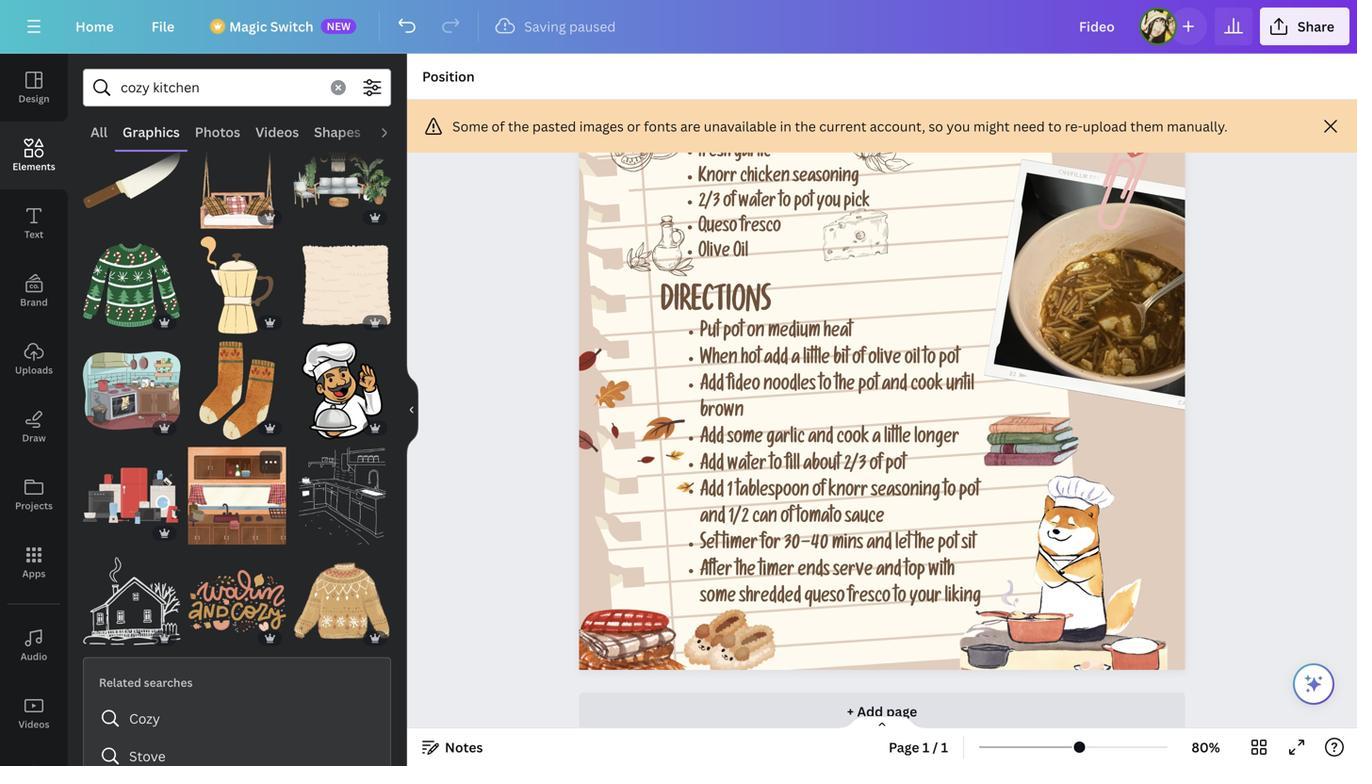 Task type: describe. For each thing, give the bounding box(es) containing it.
0 horizontal spatial audio button
[[0, 612, 68, 680]]

and left the 'let'
[[867, 536, 892, 556]]

knorr chicken seasoning 2/3 of water to pot you pick queso fresco olive oil
[[699, 169, 870, 263]]

hot coffeepot icon. cute cozy kitchen kettle image
[[188, 237, 286, 334]]

canva assistant image
[[1303, 673, 1326, 696]]

serve
[[833, 563, 873, 582]]

you inside knorr chicken seasoning 2/3 of water to pot you pick queso fresco olive oil
[[817, 194, 841, 213]]

elements
[[13, 160, 55, 173]]

pot left sit
[[938, 536, 959, 556]]

shapes
[[314, 123, 361, 141]]

to inside knorr chicken seasoning 2/3 of water to pot you pick queso fresco olive oil
[[779, 194, 791, 213]]

set
[[700, 536, 719, 556]]

0 horizontal spatial little
[[804, 350, 830, 370]]

chicken
[[740, 169, 790, 188]]

noodles
[[764, 377, 816, 397]]

all button
[[83, 114, 115, 150]]

1 vertical spatial little
[[885, 430, 911, 450]]

80%
[[1192, 739, 1221, 757]]

of right bit
[[853, 350, 865, 370]]

to right the oil
[[924, 350, 936, 370]]

position button
[[415, 61, 482, 91]]

knorr
[[699, 169, 737, 188]]

the right the 'let'
[[915, 536, 935, 556]]

heat
[[824, 324, 853, 344]]

1 vertical spatial cook
[[837, 430, 870, 450]]

manually.
[[1167, 117, 1228, 135]]

2 horizontal spatial 1
[[942, 739, 949, 757]]

the right "in"
[[795, 117, 816, 135]]

brand
[[20, 296, 48, 309]]

new
[[327, 19, 351, 33]]

and left top on the bottom of page
[[877, 563, 902, 582]]

olive
[[699, 244, 730, 263]]

garlic inside the put pot on medium heat when hot add a little bit of olive oil to pot add fideo noodles to the pot and cook until brown add some garlic and cook a little longer add water to fill about 2/3 of pot add 1 tablespoon of knorr seasoning to pot and 1/2 can of tomato sauce set timer for 30-40 mins and let the pot sit after the timer ends serve and top with some shredded queso fresco to your liking
[[767, 430, 805, 450]]

30-
[[784, 536, 811, 556]]

apps button
[[0, 529, 68, 597]]

magic switch
[[229, 17, 314, 35]]

and up "about"
[[808, 430, 834, 450]]

oil
[[905, 350, 921, 370]]

+
[[847, 703, 854, 721]]

hide image
[[406, 365, 419, 455]]

dirty kitchen icon image
[[83, 342, 181, 440]]

seasoning inside knorr chicken seasoning 2/3 of water to pot you pick queso fresco olive oil
[[793, 169, 860, 188]]

pot down the olive
[[859, 377, 879, 397]]

pick
[[844, 194, 870, 213]]

share
[[1298, 17, 1335, 35]]

pasted
[[533, 117, 576, 135]]

in
[[780, 117, 792, 135]]

uploads
[[15, 364, 53, 377]]

projects
[[15, 500, 53, 512]]

shredded
[[740, 589, 802, 609]]

pot up until
[[939, 350, 960, 370]]

re-
[[1065, 117, 1083, 135]]

switch
[[270, 17, 314, 35]]

show pages image
[[837, 716, 928, 731]]

fresh
[[699, 144, 731, 163]]

draw button
[[0, 393, 68, 461]]

brand button
[[0, 257, 68, 325]]

queso
[[699, 219, 738, 238]]

2/3 inside knorr chicken seasoning 2/3 of water to pot you pick queso fresco olive oil
[[699, 194, 720, 213]]

pot up sit
[[960, 483, 980, 503]]

after
[[700, 563, 733, 582]]

saving
[[524, 17, 566, 35]]

them
[[1131, 117, 1164, 135]]

knorr
[[829, 483, 868, 503]]

0 vertical spatial garlic
[[735, 144, 771, 163]]

0 vertical spatial some
[[728, 430, 764, 450]]

/
[[933, 739, 938, 757]]

fill
[[786, 457, 800, 476]]

design button
[[0, 54, 68, 122]]

add inside button
[[858, 703, 884, 721]]

textured print style kitchen image
[[188, 447, 286, 545]]

and left 1/2
[[700, 510, 726, 529]]

chef kitchen image
[[294, 342, 391, 440]]

1 inside the put pot on medium heat when hot add a little bit of olive oil to pot add fideo noodles to the pot and cook until brown add some garlic and cook a little longer add water to fill about 2/3 of pot add 1 tablespoon of knorr seasoning to pot and 1/2 can of tomato sauce set timer for 30-40 mins and let the pot sit after the timer ends serve and top with some shredded queso fresco to your liking
[[728, 483, 733, 503]]

draw
[[22, 432, 46, 445]]

40
[[811, 536, 829, 556]]

oil
[[734, 244, 749, 263]]

file button
[[136, 8, 190, 45]]

main menu bar
[[0, 0, 1358, 54]]

cozy living room  interior watercolor image
[[294, 131, 391, 229]]

photos button
[[187, 114, 248, 150]]

liking
[[945, 589, 981, 609]]

fresco inside knorr chicken seasoning 2/3 of water to pot you pick queso fresco olive oil
[[741, 219, 781, 238]]

seasoning inside the put pot on medium heat when hot add a little bit of olive oil to pot add fideo noodles to the pot and cook until brown add some garlic and cook a little longer add water to fill about 2/3 of pot add 1 tablespoon of knorr seasoning to pot and 1/2 can of tomato sauce set timer for 30-40 mins and let the pot sit after the timer ends serve and top with some shredded queso fresco to your liking
[[872, 483, 941, 503]]

magic
[[229, 17, 267, 35]]

cozy button
[[91, 700, 383, 738]]

need
[[1014, 117, 1045, 135]]

until
[[947, 377, 975, 397]]

1 horizontal spatial 1
[[923, 739, 930, 757]]

text
[[24, 228, 43, 241]]

put
[[700, 324, 720, 344]]

so
[[929, 117, 944, 135]]

current
[[820, 117, 867, 135]]

stove
[[129, 748, 166, 766]]

of up tomato
[[813, 483, 825, 503]]

0 horizontal spatial timer
[[723, 536, 758, 556]]

pot inside knorr chicken seasoning 2/3 of water to pot you pick queso fresco olive oil
[[794, 194, 814, 213]]

related searches list
[[91, 700, 383, 767]]

your
[[910, 589, 942, 609]]

to left your
[[894, 589, 907, 609]]

to left fill
[[770, 457, 782, 476]]

home
[[75, 17, 114, 35]]

elements button
[[0, 122, 68, 190]]

on
[[747, 324, 765, 344]]

paused
[[570, 17, 616, 35]]

account,
[[870, 117, 926, 135]]

0 vertical spatial videos button
[[248, 114, 307, 150]]

notes
[[445, 739, 483, 757]]

shapes button
[[307, 114, 368, 150]]

fluffy cozy pillow image
[[294, 237, 391, 334]]

cozy
[[129, 710, 160, 728]]

all
[[91, 123, 108, 141]]

let
[[896, 536, 912, 556]]

uploads button
[[0, 325, 68, 393]]

fresco inside the put pot on medium heat when hot add a little bit of olive oil to pot add fideo noodles to the pot and cook until brown add some garlic and cook a little longer add water to fill about 2/3 of pot add 1 tablespoon of knorr seasoning to pot and 1/2 can of tomato sauce set timer for 30-40 mins and let the pot sit after the timer ends serve and top with some shredded queso fresco to your liking
[[849, 589, 891, 609]]

medium
[[768, 324, 821, 344]]



Task type: vqa. For each thing, say whether or not it's contained in the screenshot.
first 5.0s BUTTON
no



Task type: locate. For each thing, give the bounding box(es) containing it.
position
[[422, 67, 475, 85]]

0 vertical spatial fresco
[[741, 219, 781, 238]]

pot left pick
[[794, 194, 814, 213]]

cozy sweater image
[[294, 553, 391, 650]]

hot
[[741, 350, 761, 370]]

brown
[[700, 403, 744, 423]]

2/3 down knorr
[[699, 194, 720, 213]]

to
[[1049, 117, 1062, 135], [779, 194, 791, 213], [924, 350, 936, 370], [820, 377, 832, 397], [770, 457, 782, 476], [944, 483, 956, 503], [894, 589, 907, 609]]

1
[[728, 483, 733, 503], [923, 739, 930, 757], [942, 739, 949, 757]]

cozy autumn watercolor image
[[188, 342, 286, 440]]

1 horizontal spatial timer
[[759, 563, 795, 582]]

fresco down serve
[[849, 589, 891, 609]]

videos inside the side panel tab list
[[18, 718, 49, 731]]

water inside the put pot on medium heat when hot add a little bit of olive oil to pot add fideo noodles to the pot and cook until brown add some garlic and cook a little longer add water to fill about 2/3 of pot add 1 tablespoon of knorr seasoning to pot and 1/2 can of tomato sauce set timer for 30-40 mins and let the pot sit after the timer ends serve and top with some shredded queso fresco to your liking
[[728, 457, 767, 476]]

0 vertical spatial a
[[792, 350, 800, 370]]

1 up 1/2
[[728, 483, 733, 503]]

a left longer
[[873, 430, 881, 450]]

and
[[882, 377, 908, 397], [808, 430, 834, 450], [700, 510, 726, 529], [867, 536, 892, 556], [877, 563, 902, 582]]

1 vertical spatial videos
[[18, 718, 49, 731]]

1 vertical spatial videos button
[[0, 680, 68, 748]]

1 vertical spatial seasoning
[[872, 483, 941, 503]]

apps
[[22, 568, 46, 580]]

little
[[804, 350, 830, 370], [885, 430, 911, 450]]

0 horizontal spatial seasoning
[[793, 169, 860, 188]]

1 right /
[[942, 739, 949, 757]]

pot right "about"
[[886, 457, 906, 476]]

1 horizontal spatial audio button
[[368, 114, 421, 150]]

you right so
[[947, 117, 971, 135]]

cook down the oil
[[911, 377, 943, 397]]

0 horizontal spatial 1
[[728, 483, 733, 503]]

some
[[728, 430, 764, 450], [700, 589, 736, 609]]

audio button down 'apps' on the bottom
[[0, 612, 68, 680]]

1 horizontal spatial audio
[[376, 123, 414, 141]]

and down the olive
[[882, 377, 908, 397]]

audio inside the side panel tab list
[[20, 651, 47, 663]]

timer down 1/2
[[723, 536, 758, 556]]

seasoning
[[793, 169, 860, 188], [872, 483, 941, 503]]

audio
[[376, 123, 414, 141], [20, 651, 47, 663]]

you
[[947, 117, 971, 135], [817, 194, 841, 213]]

0 vertical spatial cook
[[911, 377, 943, 397]]

or
[[627, 117, 641, 135]]

the right after
[[736, 563, 756, 582]]

1 vertical spatial 2/3
[[844, 457, 867, 476]]

little left longer
[[885, 430, 911, 450]]

audio down 'apps' on the bottom
[[20, 651, 47, 663]]

saving paused
[[524, 17, 616, 35]]

1 horizontal spatial 2/3
[[844, 457, 867, 476]]

water up tablespoon
[[728, 457, 767, 476]]

sit
[[962, 536, 976, 556]]

ends
[[798, 563, 830, 582]]

saving paused status
[[487, 15, 625, 38]]

bit
[[834, 350, 849, 370]]

audio button
[[368, 114, 421, 150], [0, 612, 68, 680]]

upload
[[1083, 117, 1128, 135]]

0 vertical spatial 2/3
[[699, 194, 720, 213]]

1 vertical spatial water
[[728, 457, 767, 476]]

1 horizontal spatial you
[[947, 117, 971, 135]]

sauce
[[845, 510, 885, 529]]

1 vertical spatial some
[[700, 589, 736, 609]]

1 vertical spatial audio button
[[0, 612, 68, 680]]

add
[[764, 350, 789, 370]]

+ add page
[[847, 703, 918, 721]]

of inside knorr chicken seasoning 2/3 of water to pot you pick queso fresco olive oil
[[724, 194, 736, 213]]

searches
[[144, 675, 193, 691]]

put pot on medium heat when hot add a little bit of olive oil to pot add fideo noodles to the pot and cook until brown add some garlic and cook a little longer add water to fill about 2/3 of pot add 1 tablespoon of knorr seasoning to pot and 1/2 can of tomato sauce set timer for 30-40 mins and let the pot sit after the timer ends serve and top with some shredded queso fresco to your liking
[[700, 324, 981, 609]]

little left bit
[[804, 350, 830, 370]]

0 vertical spatial audio
[[376, 123, 414, 141]]

pot left on
[[724, 324, 744, 344]]

side panel tab list
[[0, 54, 68, 767]]

green christmas sweater image
[[83, 237, 181, 334]]

1 vertical spatial you
[[817, 194, 841, 213]]

of up queso
[[724, 194, 736, 213]]

can
[[753, 510, 778, 529]]

of right can
[[781, 510, 794, 529]]

0 vertical spatial little
[[804, 350, 830, 370]]

home link
[[60, 8, 129, 45]]

2/3 inside the put pot on medium heat when hot add a little bit of olive oil to pot add fideo noodles to the pot and cook until brown add some garlic and cook a little longer add water to fill about 2/3 of pot add 1 tablespoon of knorr seasoning to pot and 1/2 can of tomato sauce set timer for 30-40 mins and let the pot sit after the timer ends serve and top with some shredded queso fresco to your liking
[[844, 457, 867, 476]]

when
[[700, 350, 738, 370]]

you left pick
[[817, 194, 841, 213]]

garlic up chicken
[[735, 144, 771, 163]]

share button
[[1261, 8, 1350, 45]]

some down after
[[700, 589, 736, 609]]

projects button
[[0, 461, 68, 529]]

to left re-
[[1049, 117, 1062, 135]]

design
[[18, 92, 50, 105]]

kitchen appliances illustration image
[[83, 447, 181, 545]]

a right add
[[792, 350, 800, 370]]

videos button right photos
[[248, 114, 307, 150]]

1 left /
[[923, 739, 930, 757]]

to down chicken
[[779, 194, 791, 213]]

1 horizontal spatial little
[[885, 430, 911, 450]]

of
[[492, 117, 505, 135], [724, 194, 736, 213], [853, 350, 865, 370], [870, 457, 883, 476], [813, 483, 825, 503], [781, 510, 794, 529]]

to right noodles
[[820, 377, 832, 397]]

1 horizontal spatial videos
[[256, 123, 299, 141]]

of right some
[[492, 117, 505, 135]]

page
[[887, 703, 918, 721]]

queso
[[805, 589, 845, 609]]

1 vertical spatial audio
[[20, 651, 47, 663]]

0 horizontal spatial videos button
[[0, 680, 68, 748]]

longer
[[915, 430, 960, 450]]

directions
[[661, 290, 771, 322]]

0 vertical spatial timer
[[723, 536, 758, 556]]

80% button
[[1176, 733, 1237, 763]]

water
[[739, 194, 776, 213], [728, 457, 767, 476]]

photos
[[195, 123, 240, 141]]

garlic
[[735, 144, 771, 163], [767, 430, 805, 450]]

chef's knife kitchen utensils illustration image
[[83, 131, 181, 229]]

0 horizontal spatial cook
[[837, 430, 870, 450]]

audio button right shapes
[[368, 114, 421, 150]]

1 vertical spatial a
[[873, 430, 881, 450]]

videos
[[256, 123, 299, 141], [18, 718, 49, 731]]

unavailable
[[704, 117, 777, 135]]

warm and cozy typography illustration image
[[188, 553, 286, 650]]

cook up "about"
[[837, 430, 870, 450]]

the left pasted at the top left of the page
[[508, 117, 529, 135]]

water inside knorr chicken seasoning 2/3 of water to pot you pick queso fresco olive oil
[[739, 194, 776, 213]]

some of the pasted images or fonts are unavailable in the current account, so you might need to re-upload them manually.
[[453, 117, 1228, 135]]

might
[[974, 117, 1010, 135]]

1 horizontal spatial fresco
[[849, 589, 891, 609]]

page
[[889, 739, 920, 757]]

seasoning up sauce
[[872, 483, 941, 503]]

0 horizontal spatial audio
[[20, 651, 47, 663]]

pot
[[794, 194, 814, 213], [724, 324, 744, 344], [939, 350, 960, 370], [859, 377, 879, 397], [886, 457, 906, 476], [960, 483, 980, 503], [938, 536, 959, 556]]

graphics
[[123, 123, 180, 141]]

images
[[580, 117, 624, 135]]

timer down 'for'
[[759, 563, 795, 582]]

1 vertical spatial timer
[[759, 563, 795, 582]]

fresco up oil
[[741, 219, 781, 238]]

water down chicken
[[739, 194, 776, 213]]

0 vertical spatial water
[[739, 194, 776, 213]]

graphics button
[[115, 114, 187, 150]]

the
[[508, 117, 529, 135], [795, 117, 816, 135], [835, 377, 855, 397], [915, 536, 935, 556], [736, 563, 756, 582]]

1 horizontal spatial a
[[873, 430, 881, 450]]

fresh garlic
[[699, 144, 771, 163]]

0 vertical spatial seasoning
[[793, 169, 860, 188]]

videos button
[[248, 114, 307, 150], [0, 680, 68, 748]]

Search elements search field
[[121, 70, 320, 106]]

1 vertical spatial garlic
[[767, 430, 805, 450]]

the down bit
[[835, 377, 855, 397]]

1 horizontal spatial videos button
[[248, 114, 307, 150]]

1 horizontal spatial cook
[[911, 377, 943, 397]]

related searches
[[99, 675, 193, 691]]

olive
[[869, 350, 902, 370]]

2/3
[[699, 194, 720, 213], [844, 457, 867, 476]]

0 horizontal spatial fresco
[[741, 219, 781, 238]]

1 vertical spatial fresco
[[849, 589, 891, 609]]

fideo
[[728, 377, 761, 397]]

seasoning up pick
[[793, 169, 860, 188]]

1/2
[[729, 510, 749, 529]]

cozy autumn garden swing image
[[188, 131, 286, 229]]

2/3 up knorr
[[844, 457, 867, 476]]

for
[[761, 536, 781, 556]]

0 horizontal spatial you
[[817, 194, 841, 213]]

0 horizontal spatial 2/3
[[699, 194, 720, 213]]

0 horizontal spatial a
[[792, 350, 800, 370]]

videos button left related
[[0, 680, 68, 748]]

some down brown
[[728, 430, 764, 450]]

0 vertical spatial audio button
[[368, 114, 421, 150]]

mins
[[832, 536, 864, 556]]

garlic up fill
[[767, 430, 805, 450]]

0 vertical spatial videos
[[256, 123, 299, 141]]

file
[[152, 17, 175, 35]]

0 vertical spatial you
[[947, 117, 971, 135]]

1 horizontal spatial seasoning
[[872, 483, 941, 503]]

to down longer
[[944, 483, 956, 503]]

Design title text field
[[1065, 8, 1132, 45]]

0 horizontal spatial videos
[[18, 718, 49, 731]]

tablespoon
[[736, 483, 810, 503]]

tomato
[[797, 510, 842, 529]]

notes button
[[415, 733, 491, 763]]

audio right shapes
[[376, 123, 414, 141]]

are
[[681, 117, 701, 135]]

olive oil hand drawn image
[[627, 216, 694, 276]]

of right "about"
[[870, 457, 883, 476]]

fresco
[[741, 219, 781, 238], [849, 589, 891, 609]]

group
[[83, 131, 181, 229], [188, 131, 286, 229], [294, 131, 391, 229], [83, 225, 181, 334], [188, 225, 286, 334], [294, 225, 391, 334], [83, 331, 181, 440], [188, 331, 286, 440], [294, 342, 391, 440], [294, 436, 391, 545], [83, 447, 181, 545], [188, 447, 286, 545], [83, 541, 181, 650], [188, 541, 286, 650], [294, 541, 391, 650]]

cook
[[911, 377, 943, 397], [837, 430, 870, 450]]



